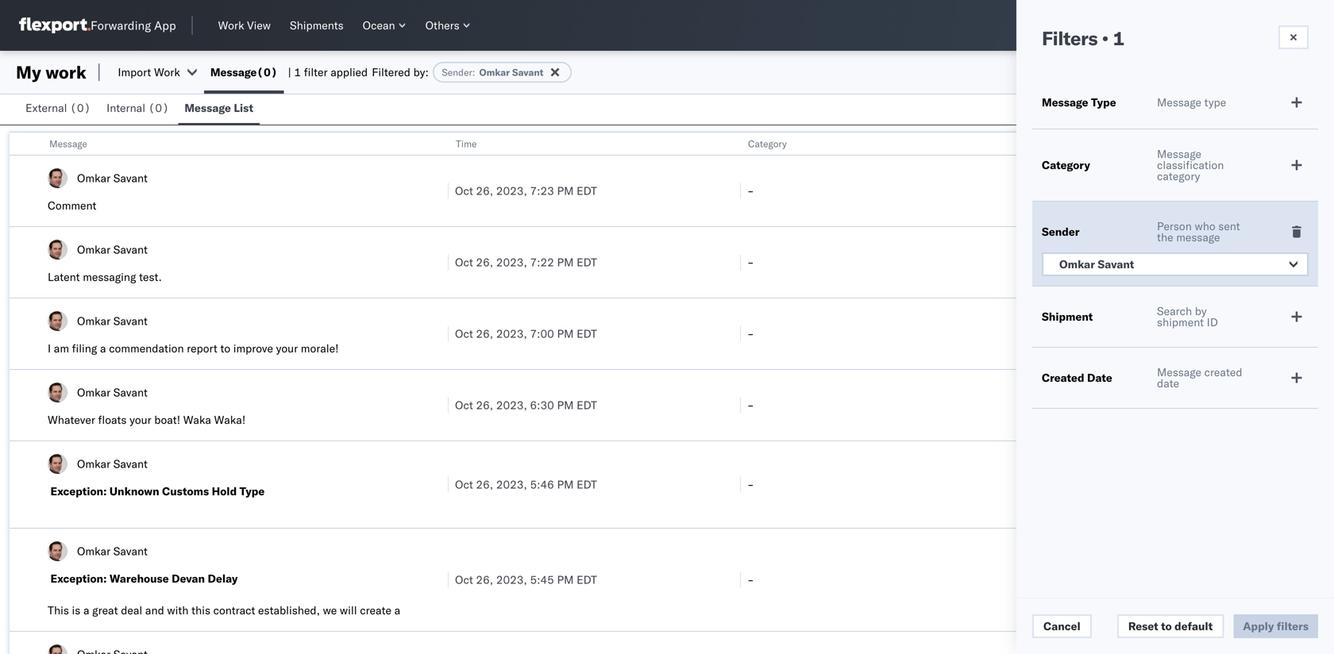 Task type: vqa. For each thing, say whether or not it's contained in the screenshot.


Task type: describe. For each thing, give the bounding box(es) containing it.
exception: unknown customs hold type
[[50, 484, 265, 498]]

•
[[1102, 26, 1109, 50]]

omkar savant for oct 26, 2023, 5:46 pm edt
[[77, 457, 148, 471]]

reset
[[1128, 619, 1158, 633]]

the
[[1157, 230, 1173, 244]]

message created date
[[1157, 365, 1243, 390]]

7:23
[[530, 184, 554, 198]]

reset to default
[[1128, 619, 1213, 633]]

2023, for 5:46
[[496, 478, 527, 492]]

message for message
[[49, 138, 87, 150]]

unknown
[[109, 484, 159, 498]]

latent messaging test.
[[48, 270, 162, 284]]

26, for oct 26, 2023, 7:22 pm edt
[[476, 255, 493, 269]]

pm for 6:30
[[557, 398, 574, 412]]

- for oct 26, 2023, 7:23 pm edt
[[747, 184, 754, 198]]

warehouse
[[109, 572, 169, 586]]

created
[[1204, 365, 1243, 379]]

test.
[[139, 270, 162, 284]]

internal (0)
[[106, 101, 169, 115]]

ocean
[[363, 18, 395, 32]]

7:00
[[530, 327, 554, 341]]

oct 26, 2023, 7:22 pm edt
[[455, 255, 597, 269]]

flex- 458574 for oct 26, 2023, 7:22 pm edt
[[1040, 255, 1114, 269]]

i am filing a commendation report to improve your morale!
[[48, 342, 339, 355]]

am
[[54, 342, 69, 355]]

- for oct 26, 2023, 5:45 pm edt
[[747, 573, 754, 587]]

my work
[[16, 61, 86, 83]]

by
[[1195, 304, 1207, 318]]

classification
[[1157, 158, 1224, 172]]

import work
[[118, 65, 180, 79]]

work view link
[[212, 15, 277, 36]]

oct 26, 2023, 7:00 pm edt
[[455, 327, 597, 341]]

savant for oct 26, 2023, 6:30 pm edt
[[113, 386, 148, 399]]

savant for oct 26, 2023, 5:45 pm edt
[[113, 544, 148, 558]]

this
[[48, 604, 69, 617]]

26, for oct 26, 2023, 6:30 pm edt
[[476, 398, 493, 412]]

flexport. image
[[19, 17, 91, 33]]

app
[[154, 18, 176, 33]]

by:
[[413, 65, 429, 79]]

type
[[1204, 95, 1226, 109]]

0 horizontal spatial work
[[154, 65, 180, 79]]

exception: for exception: warehouse devan delay
[[50, 572, 107, 586]]

filtered
[[372, 65, 411, 79]]

edt for oct 26, 2023, 5:46 pm edt
[[577, 478, 597, 492]]

to inside reset to default button
[[1161, 619, 1172, 633]]

delay
[[208, 572, 238, 586]]

person who sent the message
[[1157, 219, 1240, 244]]

| 1 filter applied filtered by:
[[288, 65, 429, 79]]

omkar for oct 26, 2023, 7:00 pm edt
[[77, 314, 110, 328]]

filter
[[304, 65, 328, 79]]

message for message created date
[[1157, 365, 1202, 379]]

6:30
[[530, 398, 554, 412]]

whatever
[[48, 413, 95, 427]]

pm for 7:23
[[557, 184, 574, 198]]

- for oct 26, 2023, 6:30 pm edt
[[747, 398, 754, 412]]

hold
[[212, 484, 237, 498]]

oct 26, 2023, 7:23 pm edt
[[455, 184, 597, 198]]

2023, for 7:00
[[496, 327, 527, 341]]

lucrative
[[48, 619, 91, 633]]

comment
[[48, 199, 96, 212]]

import work button
[[118, 65, 180, 79]]

work for related
[[1076, 138, 1097, 150]]

message classification category
[[1157, 147, 1224, 183]]

reset to default button
[[1117, 615, 1224, 639]]

pm for 7:22
[[557, 255, 574, 269]]

date
[[1087, 371, 1112, 385]]

boat!
[[154, 413, 180, 427]]

message for message type
[[1157, 95, 1202, 109]]

edt for oct 26, 2023, 7:22 pm edt
[[577, 255, 597, 269]]

id
[[1207, 315, 1218, 329]]

omkar for oct 26, 2023, 7:22 pm edt
[[77, 243, 110, 257]]

work view
[[218, 18, 271, 32]]

omkar inside "button"
[[1059, 257, 1095, 271]]

omkar savant for oct 26, 2023, 7:23 pm edt
[[77, 171, 148, 185]]

forwarding app
[[91, 18, 176, 33]]

0 horizontal spatial a
[[83, 604, 89, 617]]

i
[[48, 342, 51, 355]]

waka!
[[214, 413, 246, 427]]

0 horizontal spatial category
[[748, 138, 787, 150]]

search
[[1157, 304, 1192, 318]]

edt for oct 26, 2023, 7:00 pm edt
[[577, 327, 597, 341]]

resize handle column header for message
[[429, 133, 448, 654]]

who
[[1195, 219, 1216, 233]]

458574 for oct 26, 2023, 7:23 pm edt
[[1073, 184, 1114, 198]]

internal
[[106, 101, 145, 115]]

morale!
[[301, 342, 339, 355]]

others button
[[419, 15, 477, 36]]

26, for oct 26, 2023, 7:23 pm edt
[[476, 184, 493, 198]]

default
[[1175, 619, 1213, 633]]

oct 26, 2023, 5:45 pm edt
[[455, 573, 597, 587]]

2023, for 5:45
[[496, 573, 527, 587]]

cancel button
[[1032, 615, 1092, 639]]

message type
[[1157, 95, 1226, 109]]

applied
[[331, 65, 368, 79]]

(0) for external (0)
[[70, 101, 91, 115]]

category
[[1157, 169, 1200, 183]]

message for message (0)
[[210, 65, 257, 79]]

message
[[1176, 230, 1220, 244]]

floats
[[98, 413, 127, 427]]

cancel
[[1044, 619, 1081, 633]]

filters
[[1042, 26, 1098, 50]]

Search Shipments (/) text field
[[1070, 14, 1223, 37]]

message for message list
[[185, 101, 231, 115]]

external (0)
[[25, 101, 91, 115]]

- for oct 26, 2023, 7:00 pm edt
[[747, 327, 754, 341]]

latent
[[48, 270, 80, 284]]

create
[[360, 604, 391, 617]]

partnership.
[[94, 619, 156, 633]]

date
[[1157, 376, 1179, 390]]

savant for oct 26, 2023, 7:23 pm edt
[[113, 171, 148, 185]]



Task type: locate. For each thing, give the bounding box(es) containing it.
omkar up warehouse
[[77, 544, 110, 558]]

1 pm from the top
[[557, 184, 574, 198]]

time
[[456, 138, 477, 150]]

26, left 7:00
[[476, 327, 493, 341]]

and
[[145, 604, 164, 617]]

message down 'external (0)' button
[[49, 138, 87, 150]]

1 vertical spatial work
[[154, 65, 180, 79]]

flex- 1366815
[[1040, 398, 1121, 412]]

omkar up floats
[[77, 386, 110, 399]]

26, left 6:30
[[476, 398, 493, 412]]

pm right 5:46
[[557, 478, 574, 492]]

pm right 7:00
[[557, 327, 574, 341]]

is
[[72, 604, 80, 617]]

1 horizontal spatial sender
[[1042, 225, 1080, 239]]

your left "boat!"
[[130, 413, 151, 427]]

exception: left unknown
[[50, 484, 107, 498]]

1 horizontal spatial category
[[1042, 158, 1090, 172]]

message list
[[185, 101, 253, 115]]

resize handle column header for time
[[721, 133, 740, 654]]

flex- 458574
[[1040, 184, 1114, 198], [1040, 255, 1114, 269]]

6 2023, from the top
[[496, 573, 527, 587]]

work right related
[[1076, 138, 1097, 150]]

related
[[1040, 138, 1073, 150]]

(0) for message (0)
[[257, 65, 278, 79]]

1 horizontal spatial a
[[100, 342, 106, 355]]

(0) inside button
[[148, 101, 169, 115]]

flex- for oct 26, 2023, 6:30 pm edt
[[1040, 398, 1073, 412]]

waka
[[183, 413, 211, 427]]

devan
[[172, 572, 205, 586]]

work
[[45, 61, 86, 83], [1076, 138, 1097, 150]]

1 horizontal spatial (0)
[[148, 101, 169, 115]]

message up related
[[1042, 95, 1088, 109]]

1 vertical spatial flex-
[[1040, 255, 1073, 269]]

edt right 7:22
[[577, 255, 597, 269]]

5 pm from the top
[[557, 478, 574, 492]]

improve
[[233, 342, 273, 355]]

omkar down floats
[[77, 457, 110, 471]]

458574
[[1073, 184, 1114, 198], [1073, 255, 1114, 269]]

omkar savant for oct 26, 2023, 6:30 pm edt
[[77, 386, 148, 399]]

1 flex- 458574 from the top
[[1040, 184, 1114, 198]]

savant for oct 26, 2023, 5:46 pm edt
[[113, 457, 148, 471]]

0 vertical spatial type
[[1091, 95, 1116, 109]]

1 vertical spatial exception:
[[50, 572, 107, 586]]

2 458574 from the top
[[1073, 255, 1114, 269]]

0 vertical spatial work
[[218, 18, 244, 32]]

work up "external (0)"
[[45, 61, 86, 83]]

others
[[425, 18, 460, 32]]

(0) left |
[[257, 65, 278, 79]]

5 edt from the top
[[577, 478, 597, 492]]

this is a great deal and with this contract established, we will create a lucrative partnership.
[[48, 604, 400, 633]]

0 vertical spatial your
[[276, 342, 298, 355]]

1 horizontal spatial your
[[276, 342, 298, 355]]

0 vertical spatial work
[[45, 61, 86, 83]]

0 horizontal spatial (0)
[[70, 101, 91, 115]]

2 2023, from the top
[[496, 255, 527, 269]]

omkar savant button
[[1042, 253, 1309, 276]]

omkar savant for oct 26, 2023, 5:45 pm edt
[[77, 544, 148, 558]]

2023, left 7:22
[[496, 255, 527, 269]]

created date
[[1042, 371, 1112, 385]]

oct left 5:45
[[455, 573, 473, 587]]

omkar right :
[[479, 66, 510, 78]]

oct down time
[[455, 184, 473, 198]]

4 26, from the top
[[476, 398, 493, 412]]

0 vertical spatial flex- 458574
[[1040, 184, 1114, 198]]

3 26, from the top
[[476, 327, 493, 341]]

internal (0) button
[[100, 94, 178, 125]]

message inside the message classification category
[[1157, 147, 1202, 161]]

your left morale!
[[276, 342, 298, 355]]

0 horizontal spatial your
[[130, 413, 151, 427]]

ocean button
[[356, 15, 413, 36]]

omkar savant up shipment
[[1059, 257, 1134, 271]]

2 exception: from the top
[[50, 572, 107, 586]]

1 exception: from the top
[[50, 484, 107, 498]]

1 vertical spatial type
[[240, 484, 265, 498]]

0 vertical spatial category
[[748, 138, 787, 150]]

3 edt from the top
[[577, 327, 597, 341]]

1 right •
[[1113, 26, 1124, 50]]

work right import on the top of page
[[154, 65, 180, 79]]

|
[[288, 65, 291, 79]]

omkar up comment on the left of page
[[77, 171, 110, 185]]

2023, left 7:00
[[496, 327, 527, 341]]

savant for oct 26, 2023, 7:00 pm edt
[[113, 314, 148, 328]]

to
[[220, 342, 230, 355], [1161, 619, 1172, 633]]

1 26, from the top
[[476, 184, 493, 198]]

exception: for exception: unknown customs hold type
[[50, 484, 107, 498]]

1 resize handle column header from the left
[[429, 133, 448, 654]]

flex- 458574 for oct 26, 2023, 7:23 pm edt
[[1040, 184, 1114, 198]]

person
[[1157, 219, 1192, 233]]

4 - from the top
[[747, 398, 754, 412]]

omkar for oct 26, 2023, 5:45 pm edt
[[77, 544, 110, 558]]

1 vertical spatial flex- 458574
[[1040, 255, 1114, 269]]

0 vertical spatial flex-
[[1040, 184, 1073, 198]]

list
[[234, 101, 253, 115]]

2 horizontal spatial a
[[394, 604, 400, 617]]

message type
[[1042, 95, 1116, 109]]

omkar savant up warehouse
[[77, 544, 148, 558]]

6 - from the top
[[747, 573, 754, 587]]

pm right 7:23
[[557, 184, 574, 198]]

a right is
[[83, 604, 89, 617]]

1366815
[[1073, 398, 1121, 412]]

edt right 5:45
[[577, 573, 597, 587]]

oct for oct 26, 2023, 7:00 pm edt
[[455, 327, 473, 341]]

type right hold
[[240, 484, 265, 498]]

exception: warehouse devan delay
[[50, 572, 238, 586]]

message for message type
[[1042, 95, 1088, 109]]

6 oct from the top
[[455, 573, 473, 587]]

458574 up shipment
[[1073, 255, 1114, 269]]

edt for oct 26, 2023, 7:23 pm edt
[[577, 184, 597, 198]]

filters • 1
[[1042, 26, 1124, 50]]

oct for oct 26, 2023, 7:22 pm edt
[[455, 255, 473, 269]]

omkar for oct 26, 2023, 6:30 pm edt
[[77, 386, 110, 399]]

0 horizontal spatial sender
[[442, 66, 472, 78]]

savant for oct 26, 2023, 7:22 pm edt
[[113, 243, 148, 257]]

sender for sender
[[1042, 225, 1080, 239]]

2023, for 7:22
[[496, 255, 527, 269]]

1 vertical spatial work
[[1076, 138, 1097, 150]]

resize handle column header for category
[[1013, 133, 1032, 654]]

great
[[92, 604, 118, 617]]

26,
[[476, 184, 493, 198], [476, 255, 493, 269], [476, 327, 493, 341], [476, 398, 493, 412], [476, 478, 493, 492], [476, 573, 493, 587]]

work for my
[[45, 61, 86, 83]]

26, left 5:46
[[476, 478, 493, 492]]

2023, left 5:46
[[496, 478, 527, 492]]

omkar savant up unknown
[[77, 457, 148, 471]]

oct left 7:00
[[455, 327, 473, 341]]

0 vertical spatial to
[[220, 342, 230, 355]]

3 2023, from the top
[[496, 327, 527, 341]]

flex- down related
[[1040, 184, 1073, 198]]

458574 for oct 26, 2023, 7:22 pm edt
[[1073, 255, 1114, 269]]

3 flex- from the top
[[1040, 398, 1073, 412]]

1 oct from the top
[[455, 184, 473, 198]]

2 horizontal spatial (0)
[[257, 65, 278, 79]]

1 vertical spatial category
[[1042, 158, 1090, 172]]

category
[[748, 138, 787, 150], [1042, 158, 1090, 172]]

- for oct 26, 2023, 5:46 pm edt
[[747, 478, 754, 492]]

omkar for oct 26, 2023, 7:23 pm edt
[[77, 171, 110, 185]]

2 pm from the top
[[557, 255, 574, 269]]

flex- for oct 26, 2023, 7:23 pm edt
[[1040, 184, 1073, 198]]

filing
[[72, 342, 97, 355]]

oct for oct 26, 2023, 5:45 pm edt
[[455, 573, 473, 587]]

(0) right the internal
[[148, 101, 169, 115]]

omkar up latent messaging test.
[[77, 243, 110, 257]]

message left created
[[1157, 365, 1202, 379]]

resize handle column header for related work item/shipment
[[1306, 133, 1325, 654]]

5 2023, from the top
[[496, 478, 527, 492]]

0 vertical spatial 1
[[1113, 26, 1124, 50]]

1
[[1113, 26, 1124, 50], [294, 65, 301, 79]]

1 vertical spatial sender
[[1042, 225, 1080, 239]]

message left the list
[[185, 101, 231, 115]]

5:46
[[530, 478, 554, 492]]

(0) inside button
[[70, 101, 91, 115]]

pm for 5:45
[[557, 573, 574, 587]]

26, for oct 26, 2023, 7:00 pm edt
[[476, 327, 493, 341]]

message left type
[[1157, 95, 1202, 109]]

26, left 7:22
[[476, 255, 493, 269]]

2023, for 6:30
[[496, 398, 527, 412]]

sent
[[1219, 219, 1240, 233]]

(0) for internal (0)
[[148, 101, 169, 115]]

1 458574 from the top
[[1073, 184, 1114, 198]]

2 flex- 458574 from the top
[[1040, 255, 1114, 269]]

import
[[118, 65, 151, 79]]

0 vertical spatial exception:
[[50, 484, 107, 498]]

shipments link
[[284, 15, 350, 36]]

search by shipment id
[[1157, 304, 1218, 329]]

1 horizontal spatial to
[[1161, 619, 1172, 633]]

:
[[472, 66, 475, 78]]

exception: up is
[[50, 572, 107, 586]]

flex- for oct 26, 2023, 7:22 pm edt
[[1040, 255, 1073, 269]]

message inside button
[[185, 101, 231, 115]]

0 vertical spatial 458574
[[1073, 184, 1114, 198]]

2023, left 5:45
[[496, 573, 527, 587]]

omkar savant up messaging
[[77, 243, 148, 257]]

0 vertical spatial sender
[[442, 66, 472, 78]]

4 resize handle column header from the left
[[1306, 133, 1325, 654]]

your
[[276, 342, 298, 355], [130, 413, 151, 427]]

resize handle column header
[[429, 133, 448, 654], [721, 133, 740, 654], [1013, 133, 1032, 654], [1306, 133, 1325, 654]]

shipments
[[290, 18, 344, 32]]

sender
[[442, 66, 472, 78], [1042, 225, 1080, 239]]

5 26, from the top
[[476, 478, 493, 492]]

0 horizontal spatial type
[[240, 484, 265, 498]]

type up related work item/shipment
[[1091, 95, 1116, 109]]

message up the list
[[210, 65, 257, 79]]

1 vertical spatial 458574
[[1073, 255, 1114, 269]]

- for oct 26, 2023, 7:22 pm edt
[[747, 255, 754, 269]]

to right "report"
[[220, 342, 230, 355]]

edt right 5:46
[[577, 478, 597, 492]]

2023, left 7:23
[[496, 184, 527, 198]]

4 oct from the top
[[455, 398, 473, 412]]

sender for sender : omkar savant
[[442, 66, 472, 78]]

message inside message created date
[[1157, 365, 1202, 379]]

5 oct from the top
[[455, 478, 473, 492]]

2 flex- from the top
[[1040, 255, 1073, 269]]

flex- 458574 down related
[[1040, 184, 1114, 198]]

oct for oct 26, 2023, 5:46 pm edt
[[455, 478, 473, 492]]

pm for 7:00
[[557, 327, 574, 341]]

2 vertical spatial flex-
[[1040, 398, 1073, 412]]

message for message classification category
[[1157, 147, 1202, 161]]

0 horizontal spatial to
[[220, 342, 230, 355]]

4 pm from the top
[[557, 398, 574, 412]]

1 horizontal spatial work
[[218, 18, 244, 32]]

omkar up filing
[[77, 314, 110, 328]]

pm right 6:30
[[557, 398, 574, 412]]

458574 down related work item/shipment
[[1073, 184, 1114, 198]]

1 horizontal spatial work
[[1076, 138, 1097, 150]]

customs
[[162, 484, 209, 498]]

omkar up shipment
[[1059, 257, 1095, 271]]

1 vertical spatial 1
[[294, 65, 301, 79]]

1 edt from the top
[[577, 184, 597, 198]]

flex-
[[1040, 184, 1073, 198], [1040, 255, 1073, 269], [1040, 398, 1073, 412]]

1 - from the top
[[747, 184, 754, 198]]

my
[[16, 61, 41, 83]]

5 - from the top
[[747, 478, 754, 492]]

3 pm from the top
[[557, 327, 574, 341]]

2 edt from the top
[[577, 255, 597, 269]]

omkar savant for oct 26, 2023, 7:22 pm edt
[[77, 243, 148, 257]]

2023, left 6:30
[[496, 398, 527, 412]]

to right reset
[[1161, 619, 1172, 633]]

flex- down created
[[1040, 398, 1073, 412]]

2023, for 7:23
[[496, 184, 527, 198]]

message
[[210, 65, 257, 79], [1042, 95, 1088, 109], [1157, 95, 1202, 109], [185, 101, 231, 115], [49, 138, 87, 150], [1157, 147, 1202, 161], [1157, 365, 1202, 379]]

6 26, from the top
[[476, 573, 493, 587]]

flex- up shipment
[[1040, 255, 1073, 269]]

omkar savant up floats
[[77, 386, 148, 399]]

5:45
[[530, 573, 554, 587]]

oct 26, 2023, 5:46 pm edt
[[455, 478, 597, 492]]

external (0) button
[[19, 94, 100, 125]]

2 resize handle column header from the left
[[721, 133, 740, 654]]

forwarding app link
[[19, 17, 176, 33]]

edt right 7:23
[[577, 184, 597, 198]]

deal
[[121, 604, 142, 617]]

with
[[167, 604, 189, 617]]

a right filing
[[100, 342, 106, 355]]

shipment
[[1157, 315, 1204, 329]]

26, for oct 26, 2023, 5:45 pm edt
[[476, 573, 493, 587]]

established,
[[258, 604, 320, 617]]

edt right 6:30
[[577, 398, 597, 412]]

1 vertical spatial to
[[1161, 619, 1172, 633]]

2 - from the top
[[747, 255, 754, 269]]

created
[[1042, 371, 1085, 385]]

oct 26, 2023, 6:30 pm edt
[[455, 398, 597, 412]]

omkar savant up comment on the left of page
[[77, 171, 148, 185]]

edt for oct 26, 2023, 6:30 pm edt
[[577, 398, 597, 412]]

a right the create
[[394, 604, 400, 617]]

whatever floats your boat! waka waka!
[[48, 413, 246, 427]]

oct
[[455, 184, 473, 198], [455, 255, 473, 269], [455, 327, 473, 341], [455, 398, 473, 412], [455, 478, 473, 492], [455, 573, 473, 587]]

edt right 7:00
[[577, 327, 597, 341]]

2023,
[[496, 184, 527, 198], [496, 255, 527, 269], [496, 327, 527, 341], [496, 398, 527, 412], [496, 478, 527, 492], [496, 573, 527, 587]]

pm right 5:45
[[557, 573, 574, 587]]

edt for oct 26, 2023, 5:45 pm edt
[[577, 573, 597, 587]]

1 horizontal spatial 1
[[1113, 26, 1124, 50]]

6 edt from the top
[[577, 573, 597, 587]]

oct left 5:46
[[455, 478, 473, 492]]

2 oct from the top
[[455, 255, 473, 269]]

omkar savant for oct 26, 2023, 7:00 pm edt
[[77, 314, 148, 328]]

26, left 5:45
[[476, 573, 493, 587]]

1 2023, from the top
[[496, 184, 527, 198]]

4 2023, from the top
[[496, 398, 527, 412]]

1 right |
[[294, 65, 301, 79]]

3 resize handle column header from the left
[[1013, 133, 1032, 654]]

26, down time
[[476, 184, 493, 198]]

item/shipment
[[1099, 138, 1164, 150]]

pm for 5:46
[[557, 478, 574, 492]]

omkar savant inside "button"
[[1059, 257, 1134, 271]]

1 horizontal spatial type
[[1091, 95, 1116, 109]]

1 flex- from the top
[[1040, 184, 1073, 198]]

26, for oct 26, 2023, 5:46 pm edt
[[476, 478, 493, 492]]

(0) right external
[[70, 101, 91, 115]]

flex- 458574 up shipment
[[1040, 255, 1114, 269]]

related work item/shipment
[[1040, 138, 1164, 150]]

work left view
[[218, 18, 244, 32]]

6 pm from the top
[[557, 573, 574, 587]]

savant
[[512, 66, 544, 78], [113, 171, 148, 185], [113, 243, 148, 257], [1098, 257, 1134, 271], [113, 314, 148, 328], [113, 386, 148, 399], [113, 457, 148, 471], [113, 544, 148, 558]]

message up category
[[1157, 147, 1202, 161]]

0 horizontal spatial 1
[[294, 65, 301, 79]]

view
[[247, 18, 271, 32]]

omkar for oct 26, 2023, 5:46 pm edt
[[77, 457, 110, 471]]

commendation
[[109, 342, 184, 355]]

oct for oct 26, 2023, 7:23 pm edt
[[455, 184, 473, 198]]

oct for oct 26, 2023, 6:30 pm edt
[[455, 398, 473, 412]]

4 edt from the top
[[577, 398, 597, 412]]

2 26, from the top
[[476, 255, 493, 269]]

pm right 7:22
[[557, 255, 574, 269]]

exception:
[[50, 484, 107, 498], [50, 572, 107, 586]]

sender : omkar savant
[[442, 66, 544, 78]]

oct left 7:22
[[455, 255, 473, 269]]

1 vertical spatial your
[[130, 413, 151, 427]]

0 horizontal spatial work
[[45, 61, 86, 83]]

oct left 6:30
[[455, 398, 473, 412]]

7:22
[[530, 255, 554, 269]]

pm
[[557, 184, 574, 198], [557, 255, 574, 269], [557, 327, 574, 341], [557, 398, 574, 412], [557, 478, 574, 492], [557, 573, 574, 587]]

3 oct from the top
[[455, 327, 473, 341]]

omkar savant up filing
[[77, 314, 148, 328]]

message list button
[[178, 94, 260, 125]]

-
[[747, 184, 754, 198], [747, 255, 754, 269], [747, 327, 754, 341], [747, 398, 754, 412], [747, 478, 754, 492], [747, 573, 754, 587]]

savant inside "button"
[[1098, 257, 1134, 271]]

3 - from the top
[[747, 327, 754, 341]]



